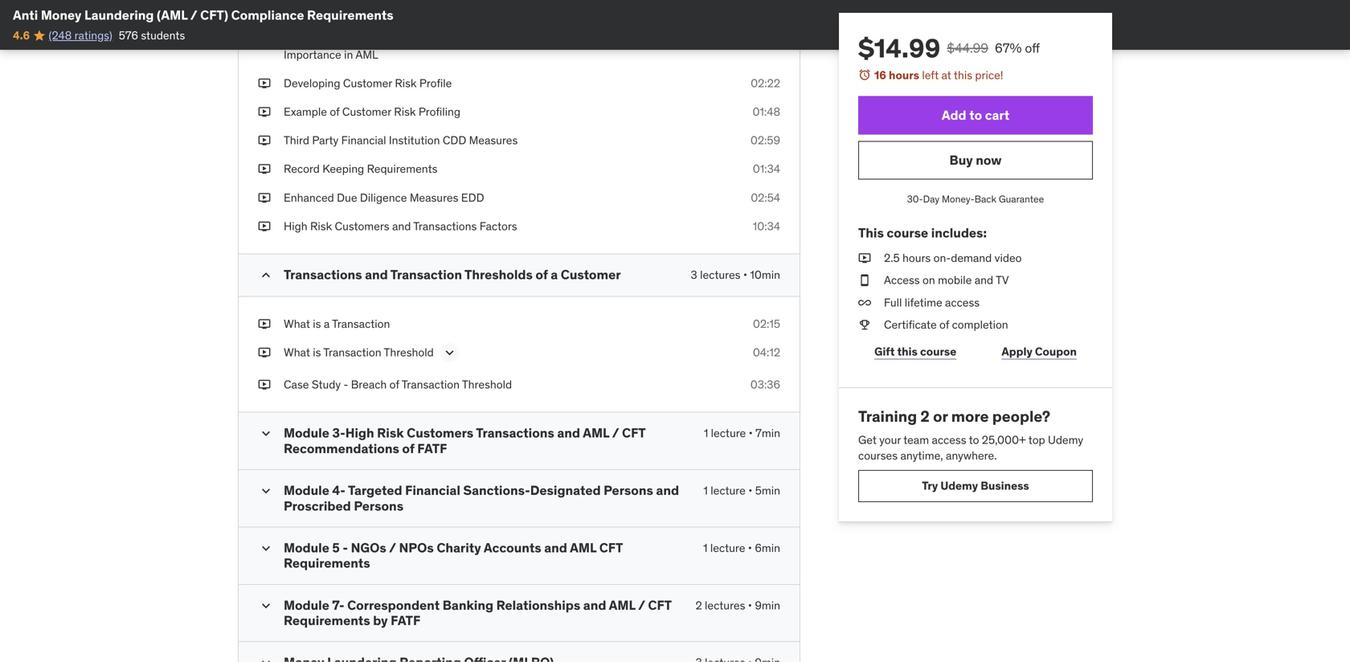 Task type: locate. For each thing, give the bounding box(es) containing it.
and down the enhanced due diligence measures edd
[[392, 219, 411, 233]]

0 vertical spatial in
[[540, 3, 549, 17]]

2 vertical spatial is
[[313, 345, 321, 360]]

fatf up module 4- targeted financial sanctions-designated persons and proscribed persons
[[417, 440, 447, 457]]

customers down due
[[335, 219, 390, 233]]

3 module from the top
[[284, 540, 329, 556]]

what for what is negative or adverse media, its uses, sources and importance in aml
[[284, 32, 310, 46]]

1 vertical spatial is
[[313, 317, 321, 331]]

0 horizontal spatial 2
[[696, 598, 702, 613]]

course
[[887, 225, 928, 241], [920, 344, 957, 359]]

0 vertical spatial threshold
[[384, 345, 434, 360]]

0 vertical spatial what
[[284, 32, 310, 46]]

aml inside module 5 - ngos / npos charity accounts and aml cft requirements
[[570, 540, 597, 556]]

/ inside module 5 - ngos / npos charity accounts and aml cft requirements
[[389, 540, 396, 556]]

is inside what is negative or adverse media, its uses, sources and importance in aml
[[313, 32, 321, 46]]

• left 7min
[[749, 426, 753, 441]]

cft)
[[200, 7, 228, 23]]

0 horizontal spatial or
[[372, 32, 382, 46]]

and inside module 7- correspondent banking relationships and aml / cft requirements by fatf
[[583, 597, 606, 614]]

of right "thresholds" on the left top of page
[[536, 266, 548, 283]]

2 left 9min
[[696, 598, 702, 613]]

2 inside training 2 or more people? get your team access to 25,000+ top udemy courses anytime, anywhere.
[[921, 407, 930, 426]]

this right gift
[[897, 344, 918, 359]]

npos
[[399, 540, 434, 556]]

0 horizontal spatial in
[[344, 47, 353, 62]]

is up what is transaction threshold
[[313, 317, 321, 331]]

udemy
[[1048, 433, 1084, 447], [941, 479, 978, 493]]

in left fis
[[540, 3, 549, 17]]

1 horizontal spatial financial
[[405, 482, 460, 499]]

3 small image from the top
[[258, 483, 274, 499]]

try udemy business
[[922, 479, 1029, 493]]

xsmall image for high risk customers and transactions factors
[[258, 219, 271, 234]]

30-day money-back guarantee
[[907, 193, 1044, 205]]

• for module 5 - ngos / npos charity accounts and aml cft requirements
[[748, 541, 752, 555]]

1 vertical spatial 1
[[704, 484, 708, 498]]

transactions up what is a transaction
[[284, 266, 362, 283]]

access down the mobile
[[945, 295, 980, 310]]

1 vertical spatial access
[[932, 433, 967, 447]]

lecture for module 5 - ngos / npos charity accounts and aml cft requirements
[[710, 541, 745, 555]]

course up 2.5
[[887, 225, 928, 241]]

and up designated
[[557, 425, 580, 441]]

2 what from the top
[[284, 317, 310, 331]]

0 vertical spatial fatf
[[417, 440, 447, 457]]

sources
[[510, 32, 550, 46]]

1 horizontal spatial customers
[[407, 425, 474, 441]]

1 horizontal spatial a
[[551, 266, 558, 283]]

0 horizontal spatial a
[[324, 317, 330, 331]]

0 vertical spatial high
[[284, 219, 308, 233]]

module for module 4- targeted financial sanctions-designated persons and proscribed persons
[[284, 482, 329, 499]]

anywhere.
[[946, 448, 997, 463]]

correspondent
[[347, 597, 440, 614]]

accounts
[[484, 540, 542, 556]]

lectures for transactions and transaction thresholds of a customer
[[700, 268, 741, 282]]

full
[[884, 295, 902, 310]]

or left adverse
[[372, 32, 382, 46]]

xsmall image down this
[[858, 250, 871, 266]]

• left 5min
[[749, 484, 753, 498]]

small image
[[258, 267, 274, 283], [258, 426, 274, 442], [258, 483, 274, 499], [258, 598, 274, 614]]

thresholds
[[465, 266, 533, 283]]

1 left 5min
[[704, 484, 708, 498]]

measures left 'edd'
[[410, 190, 459, 205]]

requirements up the 7-
[[284, 555, 370, 572]]

or
[[372, 32, 382, 46], [933, 407, 948, 426]]

and down high risk customers and transactions factors
[[365, 266, 388, 283]]

customers
[[335, 219, 390, 233], [407, 425, 474, 441]]

1 vertical spatial small image
[[258, 655, 274, 662]]

xsmall image
[[258, 104, 271, 120], [258, 133, 271, 148], [258, 190, 271, 206], [258, 219, 271, 234], [858, 295, 871, 311], [258, 316, 271, 332], [858, 317, 871, 333], [258, 345, 271, 361], [258, 377, 271, 393]]

designated
[[530, 482, 601, 499]]

proscribed
[[284, 498, 351, 514]]

and right accounts
[[544, 540, 567, 556]]

1 for module 5 - ngos / npos charity accounts and aml cft requirements
[[703, 541, 708, 555]]

course down certificate of completion
[[920, 344, 957, 359]]

high risk customers and transactions factors
[[284, 219, 517, 233]]

module for module 5 - ngos / npos charity accounts and aml cft requirements
[[284, 540, 329, 556]]

importance up the developing
[[284, 47, 341, 62]]

udemy right top
[[1048, 433, 1084, 447]]

02:15
[[753, 317, 780, 331]]

module
[[284, 425, 329, 441], [284, 482, 329, 499], [284, 540, 329, 556], [284, 597, 329, 614]]

this right "at"
[[954, 68, 973, 82]]

coupon
[[1035, 344, 1077, 359]]

to inside button
[[970, 107, 982, 123]]

xsmall image for third party financial institution cdd measures
[[258, 133, 271, 148]]

xsmall image for 2.5
[[858, 250, 871, 266]]

financial
[[341, 133, 386, 148], [405, 482, 460, 499]]

1 horizontal spatial in
[[540, 3, 549, 17]]

transactions down 'edd'
[[413, 219, 477, 233]]

$44.99
[[947, 40, 989, 56]]

- right 5
[[343, 540, 348, 556]]

/ inside module 7- correspondent banking relationships and aml / cft requirements by fatf
[[638, 597, 645, 614]]

compliance
[[231, 7, 304, 23]]

high inside module 3-high risk customers transactions and aml / cft recommendations of fatf
[[345, 425, 374, 441]]

1 vertical spatial lectures
[[705, 598, 745, 613]]

this course includes:
[[858, 225, 987, 241]]

0 vertical spatial importance
[[284, 3, 341, 17]]

2 small image from the top
[[258, 426, 274, 442]]

of right breach
[[390, 377, 399, 392]]

customer
[[412, 3, 461, 17], [343, 76, 392, 90], [342, 105, 391, 119], [561, 266, 621, 283]]

1 vertical spatial a
[[324, 317, 330, 331]]

xsmall image
[[258, 3, 271, 18], [258, 76, 271, 91], [258, 161, 271, 177], [858, 250, 871, 266], [858, 273, 871, 288]]

cft inside module 3-high risk customers transactions and aml / cft recommendations of fatf
[[622, 425, 646, 441]]

recommendations
[[284, 440, 399, 457]]

this
[[858, 225, 884, 241]]

0 horizontal spatial financial
[[341, 133, 386, 148]]

0 vertical spatial cft
[[622, 425, 646, 441]]

example of customer risk profiling
[[284, 105, 461, 119]]

of left "know"
[[344, 3, 354, 17]]

courses
[[858, 448, 898, 463]]

1 horizontal spatial threshold
[[462, 377, 512, 392]]

adverse
[[384, 32, 425, 46]]

and inside module 4- targeted financial sanctions-designated persons and proscribed persons
[[656, 482, 679, 499]]

requirements
[[307, 7, 394, 23], [367, 162, 438, 176], [284, 555, 370, 572], [284, 613, 370, 629]]

risk
[[395, 76, 417, 90], [394, 105, 416, 119], [310, 219, 332, 233], [377, 425, 404, 441]]

0 vertical spatial access
[[945, 295, 980, 310]]

add to cart
[[942, 107, 1010, 123]]

0 vertical spatial 2
[[921, 407, 930, 426]]

1 module from the top
[[284, 425, 329, 441]]

1 horizontal spatial this
[[954, 68, 973, 82]]

importance up negative
[[284, 3, 341, 17]]

• for module 4- targeted financial sanctions-designated persons and proscribed persons
[[749, 484, 753, 498]]

certificate
[[884, 317, 937, 332]]

risk down case study - breach of transaction threshold
[[377, 425, 404, 441]]

module left the 7-
[[284, 597, 329, 614]]

video
[[995, 251, 1022, 265]]

0 vertical spatial transactions
[[413, 219, 477, 233]]

left
[[922, 68, 939, 82]]

0 vertical spatial lecture
[[711, 426, 746, 441]]

in down negative
[[344, 47, 353, 62]]

1 vertical spatial measures
[[469, 133, 518, 148]]

laundering
[[84, 7, 154, 23]]

xsmall image right the cft)
[[258, 3, 271, 18]]

3 is from the top
[[313, 345, 321, 360]]

apply
[[1002, 344, 1033, 359]]

fatf right by
[[391, 613, 421, 629]]

what inside what is negative or adverse media, its uses, sources and importance in aml
[[284, 32, 310, 46]]

and inside module 3-high risk customers transactions and aml / cft recommendations of fatf
[[557, 425, 580, 441]]

cdd
[[443, 133, 466, 148]]

(aml
[[157, 7, 188, 23]]

high down "enhanced"
[[284, 219, 308, 233]]

02:54
[[751, 190, 780, 205]]

lectures right "3"
[[700, 268, 741, 282]]

1 vertical spatial or
[[933, 407, 948, 426]]

2 up team
[[921, 407, 930, 426]]

hours right 16
[[889, 68, 920, 82]]

module for module 7- correspondent banking relationships and aml / cft requirements by fatf
[[284, 597, 329, 614]]

is for transaction
[[313, 345, 321, 360]]

show lecture description image
[[442, 345, 458, 361]]

0 vertical spatial small image
[[258, 541, 274, 557]]

what is a transaction
[[284, 317, 390, 331]]

training
[[858, 407, 917, 426]]

what for what is transaction threshold
[[284, 345, 310, 360]]

(248 ratings)
[[49, 28, 112, 43]]

0 horizontal spatial this
[[897, 344, 918, 359]]

lecture left 5min
[[711, 484, 746, 498]]

targeted
[[348, 482, 402, 499]]

is up study
[[313, 345, 321, 360]]

4 module from the top
[[284, 597, 329, 614]]

module inside module 7- correspondent banking relationships and aml / cft requirements by fatf
[[284, 597, 329, 614]]

small image for module 3-high risk customers transactions and aml / cft recommendations of fatf
[[258, 426, 274, 442]]

0 vertical spatial hours
[[889, 68, 920, 82]]

customers down case study - breach of transaction threshold
[[407, 425, 474, 441]]

0 vertical spatial this
[[954, 68, 973, 82]]

lectures left 9min
[[705, 598, 745, 613]]

02:59
[[751, 133, 780, 148]]

add to cart button
[[858, 96, 1093, 135]]

transaction down what is a transaction
[[323, 345, 381, 360]]

4 small image from the top
[[258, 598, 274, 614]]

financial right targeted
[[405, 482, 460, 499]]

to up anywhere.
[[969, 433, 979, 447]]

gift
[[875, 344, 895, 359]]

media,
[[428, 32, 461, 46]]

- inside module 5 - ngos / npos charity accounts and aml cft requirements
[[343, 540, 348, 556]]

xsmall image for what is a transaction
[[258, 316, 271, 332]]

and left 1 lecture • 5min
[[656, 482, 679, 499]]

1 vertical spatial -
[[343, 540, 348, 556]]

access up anywhere.
[[932, 433, 967, 447]]

module left the 4-
[[284, 482, 329, 499]]

high down breach
[[345, 425, 374, 441]]

alarm image
[[858, 68, 871, 81]]

1 vertical spatial fatf
[[391, 613, 421, 629]]

1 horizontal spatial or
[[933, 407, 948, 426]]

module left 5
[[284, 540, 329, 556]]

3 what from the top
[[284, 345, 310, 360]]

5min
[[755, 484, 780, 498]]

1 vertical spatial in
[[344, 47, 353, 62]]

/
[[190, 7, 197, 23], [612, 425, 619, 441], [389, 540, 396, 556], [638, 597, 645, 614]]

tv
[[996, 273, 1009, 288]]

back
[[975, 193, 997, 205]]

1 for module 4- targeted financial sanctions-designated persons and proscribed persons
[[704, 484, 708, 498]]

and down fis
[[553, 32, 572, 46]]

0 vertical spatial lectures
[[700, 268, 741, 282]]

requirements left by
[[284, 613, 370, 629]]

enhanced
[[284, 190, 334, 205]]

module inside module 4- targeted financial sanctions-designated persons and proscribed persons
[[284, 482, 329, 499]]

1 is from the top
[[313, 32, 321, 46]]

is
[[313, 32, 321, 46], [313, 317, 321, 331], [313, 345, 321, 360]]

xsmall image for enhanced due diligence measures edd
[[258, 190, 271, 206]]

1 left 6min on the right of the page
[[703, 541, 708, 555]]

1 vertical spatial high
[[345, 425, 374, 441]]

small image for module 7- correspondent banking relationships and aml / cft requirements by fatf
[[258, 598, 274, 614]]

lecture left 7min
[[711, 426, 746, 441]]

2 vertical spatial measures
[[410, 190, 459, 205]]

case
[[284, 377, 309, 392]]

people?
[[992, 407, 1051, 426]]

measures
[[489, 3, 538, 17], [469, 133, 518, 148], [410, 190, 459, 205]]

1 horizontal spatial high
[[345, 425, 374, 441]]

udemy right try
[[941, 479, 978, 493]]

1 lecture • 6min
[[703, 541, 780, 555]]

module inside module 5 - ngos / npos charity accounts and aml cft requirements
[[284, 540, 329, 556]]

0 vertical spatial or
[[372, 32, 382, 46]]

small image
[[258, 541, 274, 557], [258, 655, 274, 662]]

1 vertical spatial cft
[[599, 540, 623, 556]]

threshold up case study - breach of transaction threshold
[[384, 345, 434, 360]]

- for 5
[[343, 540, 348, 556]]

1 vertical spatial udemy
[[941, 479, 978, 493]]

uses,
[[479, 32, 507, 46]]

module inside module 3-high risk customers transactions and aml / cft recommendations of fatf
[[284, 425, 329, 441]]

persons
[[604, 482, 653, 499], [354, 498, 404, 514]]

a right "thresholds" on the left top of page
[[551, 266, 558, 283]]

gift this course
[[875, 344, 957, 359]]

completion
[[952, 317, 1009, 332]]

and right relationships
[[583, 597, 606, 614]]

persons right the 4-
[[354, 498, 404, 514]]

0 vertical spatial 1
[[704, 426, 708, 441]]

2 importance from the top
[[284, 47, 341, 62]]

importance inside what is negative or adverse media, its uses, sources and importance in aml
[[284, 47, 341, 62]]

• for transactions and transaction thresholds of a customer
[[743, 268, 748, 282]]

1 vertical spatial course
[[920, 344, 957, 359]]

1 vertical spatial customers
[[407, 425, 474, 441]]

measures up sources
[[489, 3, 538, 17]]

money
[[41, 7, 82, 23]]

is left negative
[[313, 32, 321, 46]]

0 vertical spatial -
[[344, 377, 348, 392]]

transaction up what is transaction threshold
[[332, 317, 390, 331]]

your
[[387, 3, 410, 17]]

aml inside module 3-high risk customers transactions and aml / cft recommendations of fatf
[[583, 425, 609, 441]]

0 vertical spatial is
[[313, 32, 321, 46]]

02:22
[[751, 76, 780, 90]]

lectures
[[700, 268, 741, 282], [705, 598, 745, 613]]

2 vertical spatial transactions
[[476, 425, 554, 441]]

- right study
[[344, 377, 348, 392]]

importance
[[284, 3, 341, 17], [284, 47, 341, 62]]

2 vertical spatial 1
[[703, 541, 708, 555]]

module left 3-
[[284, 425, 329, 441]]

threshold up module 3-high risk customers transactions and aml / cft recommendations of fatf
[[462, 377, 512, 392]]

hours right 2.5
[[903, 251, 931, 265]]

on
[[923, 273, 935, 288]]

full lifetime access
[[884, 295, 980, 310]]

mobile
[[938, 273, 972, 288]]

1 horizontal spatial 2
[[921, 407, 930, 426]]

3
[[691, 268, 697, 282]]

0 vertical spatial financial
[[341, 133, 386, 148]]

1 vertical spatial importance
[[284, 47, 341, 62]]

0 vertical spatial customers
[[335, 219, 390, 233]]

2 vertical spatial cft
[[648, 597, 672, 614]]

a up what is transaction threshold
[[324, 317, 330, 331]]

0 vertical spatial udemy
[[1048, 433, 1084, 447]]

to left "cart"
[[970, 107, 982, 123]]

1 vertical spatial what
[[284, 317, 310, 331]]

hours for 16
[[889, 68, 920, 82]]

1 vertical spatial lecture
[[711, 484, 746, 498]]

1 small image from the top
[[258, 267, 274, 283]]

0 vertical spatial to
[[970, 107, 982, 123]]

• left 9min
[[748, 598, 752, 613]]

measures right cdd
[[469, 133, 518, 148]]

2 module from the top
[[284, 482, 329, 499]]

2 is from the top
[[313, 317, 321, 331]]

risk left "profile"
[[395, 76, 417, 90]]

1 left 7min
[[704, 426, 708, 441]]

transactions up sanctions-
[[476, 425, 554, 441]]

$14.99 $44.99 67% off
[[858, 32, 1040, 64]]

• left the 10min
[[743, 268, 748, 282]]

lectures for module 7- correspondent banking relationships and aml / cft requirements by fatf
[[705, 598, 745, 613]]

1 vertical spatial financial
[[405, 482, 460, 499]]

1 vertical spatial hours
[[903, 251, 931, 265]]

due
[[337, 190, 357, 205]]

1 vertical spatial to
[[969, 433, 979, 447]]

2.5
[[884, 251, 900, 265]]

2 vertical spatial lecture
[[710, 541, 745, 555]]

buy
[[950, 152, 973, 168]]

persons right designated
[[604, 482, 653, 499]]

financial up 'record keeping requirements'
[[341, 133, 386, 148]]

0 vertical spatial a
[[551, 266, 558, 283]]

1 horizontal spatial udemy
[[1048, 433, 1084, 447]]

or left more
[[933, 407, 948, 426]]

• left 6min on the right of the page
[[748, 541, 752, 555]]

1 what from the top
[[284, 32, 310, 46]]

what
[[284, 32, 310, 46], [284, 317, 310, 331], [284, 345, 310, 360]]

lecture for module 4- targeted financial sanctions-designated persons and proscribed persons
[[711, 484, 746, 498]]

lecture left 6min on the right of the page
[[710, 541, 745, 555]]

2 vertical spatial what
[[284, 345, 310, 360]]

aml
[[356, 47, 378, 62], [583, 425, 609, 441], [570, 540, 597, 556], [609, 597, 636, 614]]

01:34
[[753, 162, 780, 176]]

small image for transactions and transaction thresholds of a customer
[[258, 267, 274, 283]]

on-
[[934, 251, 951, 265]]

of up targeted
[[402, 440, 415, 457]]

xsmall image left access at top right
[[858, 273, 871, 288]]



Task type: vqa. For each thing, say whether or not it's contained in the screenshot.


Task type: describe. For each thing, give the bounding box(es) containing it.
• for module 3-high risk customers transactions and aml / cft recommendations of fatf
[[749, 426, 753, 441]]

requirements down third party financial institution cdd measures
[[367, 162, 438, 176]]

0 vertical spatial course
[[887, 225, 928, 241]]

sanctions-
[[463, 482, 530, 499]]

ngos
[[351, 540, 386, 556]]

hours for 2.5
[[903, 251, 931, 265]]

1 small image from the top
[[258, 541, 274, 557]]

is for a
[[313, 317, 321, 331]]

1 vertical spatial transactions
[[284, 266, 362, 283]]

what is transaction threshold
[[284, 345, 434, 360]]

profile
[[419, 76, 452, 90]]

module 5 - ngos / npos charity accounts and aml cft requirements
[[284, 540, 623, 572]]

03:36
[[751, 377, 780, 392]]

of right example
[[330, 105, 340, 119]]

and inside module 5 - ngos / npos charity accounts and aml cft requirements
[[544, 540, 567, 556]]

or inside what is negative or adverse media, its uses, sources and importance in aml
[[372, 32, 382, 46]]

xsmall image left record
[[258, 161, 271, 177]]

course inside gift this course link
[[920, 344, 957, 359]]

business
[[981, 479, 1029, 493]]

0 horizontal spatial threshold
[[384, 345, 434, 360]]

2 small image from the top
[[258, 655, 274, 662]]

- for study
[[344, 377, 348, 392]]

price!
[[975, 68, 1004, 82]]

01:48
[[753, 105, 780, 119]]

access inside training 2 or more people? get your team access to 25,000+ top udemy courses anytime, anywhere.
[[932, 433, 967, 447]]

your
[[880, 433, 901, 447]]

example
[[284, 105, 327, 119]]

gift this course link
[[858, 336, 973, 368]]

cft inside module 7- correspondent banking relationships and aml / cft requirements by fatf
[[648, 597, 672, 614]]

7-
[[332, 597, 344, 614]]

module 7- correspondent banking relationships and aml / cft requirements by fatf
[[284, 597, 672, 629]]

or inside training 2 or more people? get your team access to 25,000+ top udemy courses anytime, anywhere.
[[933, 407, 948, 426]]

training 2 or more people? get your team access to 25,000+ top udemy courses anytime, anywhere.
[[858, 407, 1084, 463]]

udemy inside training 2 or more people? get your team access to 25,000+ top udemy courses anytime, anywhere.
[[1048, 433, 1084, 447]]

developing
[[284, 76, 340, 90]]

customers inside module 3-high risk customers transactions and aml / cft recommendations of fatf
[[407, 425, 474, 441]]

0 horizontal spatial high
[[284, 219, 308, 233]]

1 vertical spatial threshold
[[462, 377, 512, 392]]

fatf inside module 3-high risk customers transactions and aml / cft recommendations of fatf
[[417, 440, 447, 457]]

access on mobile and tv
[[884, 273, 1009, 288]]

small image for module 4- targeted financial sanctions-designated persons and proscribed persons
[[258, 483, 274, 499]]

/ inside module 3-high risk customers transactions and aml / cft recommendations of fatf
[[612, 425, 619, 441]]

• for module 7- correspondent banking relationships and aml / cft requirements by fatf
[[748, 598, 752, 613]]

what for what is a transaction
[[284, 317, 310, 331]]

1 vertical spatial 2
[[696, 598, 702, 613]]

0 vertical spatial measures
[[489, 3, 538, 17]]

off
[[1025, 40, 1040, 56]]

transactions inside module 3-high risk customers transactions and aml / cft recommendations of fatf
[[476, 425, 554, 441]]

breach
[[351, 377, 387, 392]]

keeping
[[323, 162, 364, 176]]

1 vertical spatial this
[[897, 344, 918, 359]]

aml inside what is negative or adverse media, its uses, sources and importance in aml
[[356, 47, 378, 62]]

1 lecture • 7min
[[704, 426, 780, 441]]

fatf inside module 7- correspondent banking relationships and aml / cft requirements by fatf
[[391, 613, 421, 629]]

and inside what is negative or adverse media, its uses, sources and importance in aml
[[553, 32, 572, 46]]

is for negative
[[313, 32, 321, 46]]

certificate of completion
[[884, 317, 1009, 332]]

requirements up negative
[[307, 7, 394, 23]]

67%
[[995, 40, 1022, 56]]

0 horizontal spatial udemy
[[941, 479, 978, 493]]

try udemy business link
[[858, 470, 1093, 502]]

anti
[[13, 7, 38, 23]]

enhanced due diligence measures edd
[[284, 190, 484, 205]]

4-
[[332, 482, 346, 499]]

anti money laundering (aml / cft) compliance requirements
[[13, 7, 394, 23]]

0 horizontal spatial customers
[[335, 219, 390, 233]]

9min
[[755, 598, 780, 613]]

576
[[119, 28, 138, 43]]

requirements inside module 5 - ngos / npos charity accounts and aml cft requirements
[[284, 555, 370, 572]]

its
[[464, 32, 476, 46]]

top
[[1029, 433, 1045, 447]]

more
[[951, 407, 989, 426]]

access
[[884, 273, 920, 288]]

record
[[284, 162, 320, 176]]

xsmall image for access
[[858, 273, 871, 288]]

institution
[[389, 133, 440, 148]]

buy now button
[[858, 141, 1093, 180]]

$14.99
[[858, 32, 941, 64]]

16 hours left at this price!
[[875, 68, 1004, 82]]

risk up third party financial institution cdd measures
[[394, 105, 416, 119]]

includes:
[[931, 225, 987, 241]]

xsmall image for case study - breach of transaction threshold
[[258, 377, 271, 393]]

of inside module 3-high risk customers transactions and aml / cft recommendations of fatf
[[402, 440, 415, 457]]

module 3-high risk customers transactions and aml / cft recommendations of fatf
[[284, 425, 646, 457]]

guarantee
[[999, 193, 1044, 205]]

0 horizontal spatial persons
[[354, 498, 404, 514]]

to inside training 2 or more people? get your team access to 25,000+ top udemy courses anytime, anywhere.
[[969, 433, 979, 447]]

in inside what is negative or adverse media, its uses, sources and importance in aml
[[344, 47, 353, 62]]

risk inside module 3-high risk customers transactions and aml / cft recommendations of fatf
[[377, 425, 404, 441]]

profiling
[[419, 105, 461, 119]]

xsmall image for importance
[[258, 3, 271, 18]]

6min
[[755, 541, 780, 555]]

kyc
[[464, 3, 486, 17]]

of down 'full lifetime access'
[[940, 317, 949, 332]]

xsmall image for example of customer risk profiling
[[258, 104, 271, 120]]

transaction down show lecture description image
[[402, 377, 460, 392]]

10:34
[[753, 219, 780, 233]]

4.6
[[13, 28, 30, 43]]

now
[[976, 152, 1002, 168]]

charity
[[437, 540, 481, 556]]

3-
[[332, 425, 345, 441]]

xsmall image left the developing
[[258, 76, 271, 91]]

25,000+
[[982, 433, 1026, 447]]

risk down "enhanced"
[[310, 219, 332, 233]]

and left "tv"
[[975, 273, 994, 288]]

lecture for module 3-high risk customers transactions and aml / cft recommendations of fatf
[[711, 426, 746, 441]]

2 lectures • 9min
[[696, 598, 780, 613]]

1 horizontal spatial persons
[[604, 482, 653, 499]]

money-
[[942, 193, 975, 205]]

diligence
[[360, 190, 407, 205]]

10min
[[750, 268, 780, 282]]

financial inside module 4- targeted financial sanctions-designated persons and proscribed persons
[[405, 482, 460, 499]]

what is negative or adverse media, its uses, sources and importance in aml
[[284, 32, 572, 62]]

module 4- targeted financial sanctions-designated persons and proscribed persons
[[284, 482, 679, 514]]

transaction down high risk customers and transactions factors
[[390, 266, 462, 283]]

1 for module 3-high risk customers transactions and aml / cft recommendations of fatf
[[704, 426, 708, 441]]

importance of know your customer kyc measures in fis
[[284, 3, 567, 17]]

module for module 3-high risk customers transactions and aml / cft recommendations of fatf
[[284, 425, 329, 441]]

aml inside module 7- correspondent banking relationships and aml / cft requirements by fatf
[[609, 597, 636, 614]]

negative
[[324, 32, 369, 46]]

party
[[312, 133, 339, 148]]

cart
[[985, 107, 1010, 123]]

30-
[[907, 193, 923, 205]]

1 importance from the top
[[284, 3, 341, 17]]

cft inside module 5 - ngos / npos charity accounts and aml cft requirements
[[599, 540, 623, 556]]

know
[[357, 3, 385, 17]]

5
[[332, 540, 340, 556]]

(248
[[49, 28, 72, 43]]

1 lecture • 5min
[[704, 484, 780, 498]]

requirements inside module 7- correspondent banking relationships and aml / cft requirements by fatf
[[284, 613, 370, 629]]



